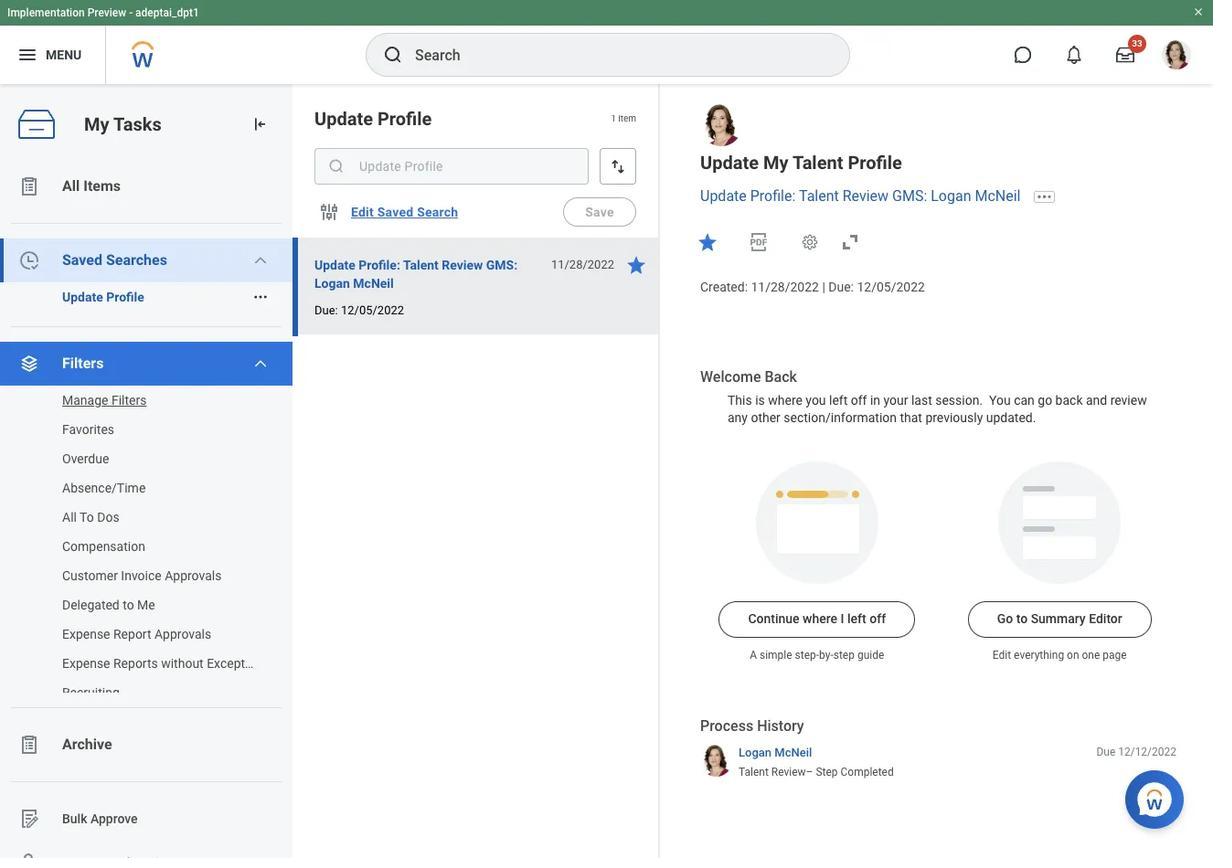 Task type: describe. For each thing, give the bounding box(es) containing it.
step
[[833, 649, 855, 662]]

update up star image
[[700, 188, 747, 205]]

everything
[[1014, 649, 1064, 662]]

left inside continue where i left off button
[[847, 611, 866, 626]]

search
[[417, 205, 458, 219]]

due: inside item list element
[[314, 304, 338, 317]]

editor
[[1089, 611, 1122, 626]]

exceptions
[[207, 656, 269, 671]]

compensation button
[[0, 532, 274, 561]]

profile: inside update profile: talent review gms: logan mcneil
[[359, 258, 400, 272]]

filters inside dropdown button
[[62, 355, 104, 372]]

edit for edit saved search
[[351, 205, 374, 219]]

delegated to me
[[62, 598, 155, 612]]

1 horizontal spatial update profile: talent review gms: logan mcneil
[[700, 188, 1021, 205]]

update down employee's photo (logan mcneil)
[[700, 152, 759, 174]]

review inside process history region
[[771, 766, 806, 779]]

all for all items
[[62, 177, 80, 195]]

clipboard image for archive
[[18, 734, 40, 756]]

configure image
[[318, 201, 340, 223]]

1 vertical spatial 11/28/2022
[[751, 280, 819, 294]]

0 vertical spatial gms:
[[892, 188, 927, 205]]

due 12/12/2022
[[1096, 746, 1177, 759]]

|
[[822, 280, 825, 294]]

delegated to me button
[[0, 591, 274, 620]]

a
[[750, 649, 757, 662]]

my inside "element"
[[84, 113, 109, 135]]

manage filters
[[62, 393, 147, 408]]

all to dos button
[[0, 503, 274, 532]]

expense for expense reports without exceptions
[[62, 656, 110, 671]]

update inside update profile: talent review gms: logan mcneil
[[314, 258, 355, 272]]

to
[[80, 510, 94, 525]]

edit saved search button
[[344, 194, 466, 230]]

update profile button
[[0, 282, 245, 312]]

completed
[[841, 766, 894, 779]]

perspective image
[[18, 353, 40, 375]]

update right transformation import image
[[314, 108, 373, 130]]

update profile inside item list element
[[314, 108, 432, 130]]

you
[[806, 393, 826, 407]]

overdue button
[[0, 444, 274, 474]]

reports
[[113, 656, 158, 671]]

update profile inside button
[[62, 290, 144, 304]]

history
[[757, 717, 804, 735]]

talent inside update profile: talent review gms: logan mcneil
[[403, 258, 439, 272]]

due: 12/05/2022
[[314, 304, 404, 317]]

1 item
[[611, 114, 636, 124]]

page
[[1103, 649, 1127, 662]]

profile logan mcneil image
[[1162, 40, 1191, 73]]

talent down the update my talent profile
[[799, 188, 839, 205]]

continue where i left off button
[[719, 601, 915, 638]]

talent inside process history region
[[739, 766, 769, 779]]

a simple step-by-step guide
[[750, 649, 884, 662]]

sort image
[[609, 157, 627, 176]]

absence/time button
[[0, 474, 274, 503]]

all items
[[62, 177, 121, 195]]

simple
[[760, 649, 792, 662]]

12/12/2022
[[1118, 746, 1177, 759]]

gms: inside update profile: talent review gms: logan mcneil
[[486, 258, 518, 272]]

chevron down image for saved searches
[[254, 253, 268, 268]]

tasks
[[113, 113, 162, 135]]

none text field inside item list element
[[314, 148, 589, 185]]

step-
[[795, 649, 819, 662]]

manage filters button
[[0, 386, 274, 415]]

overdue
[[62, 452, 109, 466]]

Search Workday  search field
[[415, 35, 812, 75]]

absence/time
[[62, 481, 146, 495]]

inbox large image
[[1116, 46, 1134, 64]]

expense for expense report approvals
[[62, 627, 110, 642]]

clock check image
[[18, 250, 40, 272]]

close environment banner image
[[1193, 6, 1204, 17]]

all to dos
[[62, 510, 119, 525]]

chevron down image for filters
[[254, 357, 268, 371]]

edit for edit everything on one page
[[993, 649, 1011, 662]]

menu button
[[0, 26, 105, 84]]

process history
[[700, 717, 804, 735]]

fullscreen image
[[839, 231, 861, 253]]

filters button
[[0, 342, 293, 386]]

recruiting button
[[0, 678, 274, 708]]

favorites button
[[0, 415, 274, 444]]

delegated
[[62, 598, 120, 612]]

1 horizontal spatial my
[[763, 152, 788, 174]]

to for summary
[[1016, 611, 1028, 626]]

bulk approve
[[62, 811, 138, 826]]

in
[[870, 393, 880, 407]]

all for all to dos
[[62, 510, 77, 525]]

updated.
[[986, 411, 1036, 425]]

saved inside button
[[377, 205, 414, 219]]

back
[[1055, 393, 1083, 407]]

approvals for expense report approvals
[[154, 627, 211, 642]]

manage
[[62, 393, 108, 408]]

user plus image
[[18, 852, 40, 858]]

edit everything on one page
[[993, 649, 1127, 662]]

all items button
[[0, 165, 293, 208]]

12/05/2022 inside item list element
[[341, 304, 404, 317]]

-
[[129, 6, 133, 19]]

invoice
[[121, 569, 162, 583]]

expense reports without exceptions
[[62, 656, 269, 671]]

archive
[[62, 736, 112, 753]]

justify image
[[16, 44, 38, 66]]

continue where i left off
[[748, 611, 886, 626]]

11/28/2022 inside item list element
[[551, 258, 614, 272]]

process history region
[[700, 717, 1177, 836]]

bulk
[[62, 811, 87, 826]]

that previously
[[900, 411, 983, 425]]

welcome back this is where you left off in your last session.  you can go back and review any other section/information that previously updated.
[[700, 368, 1150, 425]]

gear image
[[801, 233, 819, 251]]

any
[[728, 411, 748, 425]]

logan inside button
[[739, 746, 772, 760]]

customer
[[62, 569, 118, 583]]

on
[[1067, 649, 1079, 662]]

talent up update profile: talent review gms: logan mcneil link
[[792, 152, 843, 174]]

logan mcneil
[[739, 746, 812, 760]]

filters inside manage filters button
[[111, 393, 147, 408]]

compensation
[[62, 539, 145, 554]]

without
[[161, 656, 204, 671]]



Task type: vqa. For each thing, say whether or not it's contained in the screenshot.
the bottommost Logan
yes



Task type: locate. For each thing, give the bounding box(es) containing it.
transformation import image
[[250, 115, 269, 133]]

to
[[123, 598, 134, 612], [1016, 611, 1028, 626]]

0 horizontal spatial profile
[[106, 290, 144, 304]]

is
[[755, 393, 765, 407]]

your
[[884, 393, 908, 407]]

1 vertical spatial expense
[[62, 656, 110, 671]]

update
[[314, 108, 373, 130], [700, 152, 759, 174], [700, 188, 747, 205], [314, 258, 355, 272], [62, 290, 103, 304]]

clipboard image left "archive"
[[18, 734, 40, 756]]

clipboard image for all items
[[18, 176, 40, 197]]

33 button
[[1105, 35, 1146, 75]]

approvals up without
[[154, 627, 211, 642]]

i
[[841, 611, 844, 626]]

1 vertical spatial edit
[[993, 649, 1011, 662]]

11/28/2022 left star icon
[[551, 258, 614, 272]]

all left items
[[62, 177, 80, 195]]

1
[[611, 114, 616, 124]]

filters up favorites button
[[111, 393, 147, 408]]

1 vertical spatial update profile: talent review gms: logan mcneil
[[314, 258, 518, 291]]

0 vertical spatial chevron down image
[[254, 253, 268, 268]]

where inside button
[[803, 611, 837, 626]]

process
[[700, 717, 753, 735]]

None text field
[[314, 148, 589, 185]]

2 vertical spatial mcneil
[[775, 746, 812, 760]]

due: right related actions image
[[314, 304, 338, 317]]

1 horizontal spatial profile:
[[750, 188, 796, 205]]

1 vertical spatial logan
[[314, 276, 350, 291]]

11/28/2022 left |
[[751, 280, 819, 294]]

chevron down image up related actions image
[[254, 253, 268, 268]]

1 horizontal spatial 12/05/2022
[[857, 280, 925, 294]]

2 all from the top
[[62, 510, 77, 525]]

1 horizontal spatial search image
[[382, 44, 404, 66]]

profile inside button
[[106, 290, 144, 304]]

11/28/2022
[[551, 258, 614, 272], [751, 280, 819, 294]]

filters up manage
[[62, 355, 104, 372]]

1 all from the top
[[62, 177, 80, 195]]

list containing all items
[[0, 165, 293, 858]]

1 horizontal spatial filters
[[111, 393, 147, 408]]

1 vertical spatial filters
[[111, 393, 147, 408]]

1 horizontal spatial saved
[[377, 205, 414, 219]]

1 vertical spatial search image
[[327, 157, 346, 176]]

items
[[83, 177, 121, 195]]

update profile
[[314, 108, 432, 130], [62, 290, 144, 304]]

1 vertical spatial review
[[442, 258, 483, 272]]

where
[[768, 393, 803, 407], [803, 611, 837, 626]]

where inside "welcome back this is where you left off in your last session.  you can go back and review any other section/information that previously updated."
[[768, 393, 803, 407]]

edit down go
[[993, 649, 1011, 662]]

update profile: talent review gms: logan mcneil down edit saved search
[[314, 258, 518, 291]]

clipboard image
[[18, 176, 40, 197], [18, 734, 40, 756]]

created:
[[700, 280, 748, 294]]

to left the me
[[123, 598, 134, 612]]

talent down logan mcneil button
[[739, 766, 769, 779]]

2 chevron down image from the top
[[254, 357, 268, 371]]

1 vertical spatial all
[[62, 510, 77, 525]]

0 vertical spatial left
[[829, 393, 848, 407]]

expense reports without exceptions button
[[0, 649, 274, 678]]

my tasks
[[84, 113, 162, 135]]

save
[[585, 205, 614, 219]]

1 vertical spatial off
[[870, 611, 886, 626]]

1 clipboard image from the top
[[18, 176, 40, 197]]

list containing manage filters
[[0, 386, 293, 708]]

review down search
[[442, 258, 483, 272]]

off inside button
[[870, 611, 886, 626]]

to inside go to summary editor button
[[1016, 611, 1028, 626]]

1 vertical spatial gms:
[[486, 258, 518, 272]]

0 horizontal spatial 11/28/2022
[[551, 258, 614, 272]]

1 vertical spatial where
[[803, 611, 837, 626]]

edit saved search
[[351, 205, 458, 219]]

item
[[618, 114, 636, 124]]

go to summary editor button
[[968, 601, 1152, 638]]

0 vertical spatial logan
[[931, 188, 971, 205]]

0 vertical spatial expense
[[62, 627, 110, 642]]

section/information
[[784, 411, 897, 425]]

2 vertical spatial logan
[[739, 746, 772, 760]]

off left in
[[851, 393, 867, 407]]

off inside "welcome back this is where you left off in your last session.  you can go back and review any other section/information that previously updated."
[[851, 393, 867, 407]]

clipboard image left all items
[[18, 176, 40, 197]]

review
[[843, 188, 889, 205], [442, 258, 483, 272], [771, 766, 806, 779]]

expense up recruiting
[[62, 656, 110, 671]]

1 vertical spatial my
[[763, 152, 788, 174]]

customer invoice approvals
[[62, 569, 222, 583]]

0 vertical spatial due:
[[828, 280, 854, 294]]

2 horizontal spatial logan
[[931, 188, 971, 205]]

0 horizontal spatial review
[[442, 258, 483, 272]]

0 vertical spatial all
[[62, 177, 80, 195]]

1 vertical spatial approvals
[[154, 627, 211, 642]]

1 horizontal spatial due:
[[828, 280, 854, 294]]

preview
[[87, 6, 126, 19]]

archive button
[[0, 723, 293, 767]]

–
[[806, 766, 813, 779]]

all
[[62, 177, 80, 195], [62, 510, 77, 525]]

0 vertical spatial mcneil
[[975, 188, 1021, 205]]

expense report approvals button
[[0, 620, 274, 649]]

0 horizontal spatial off
[[851, 393, 867, 407]]

step
[[816, 766, 838, 779]]

off right i
[[870, 611, 886, 626]]

saved right clock check image
[[62, 251, 102, 269]]

1 horizontal spatial profile
[[378, 108, 432, 130]]

my left tasks
[[84, 113, 109, 135]]

searches
[[106, 251, 167, 269]]

1 vertical spatial chevron down image
[[254, 357, 268, 371]]

my up view printable version (pdf) image
[[763, 152, 788, 174]]

0 vertical spatial my
[[84, 113, 109, 135]]

review inside 'button'
[[442, 258, 483, 272]]

2 list from the top
[[0, 386, 293, 708]]

can go
[[1014, 393, 1052, 407]]

and review
[[1086, 393, 1147, 407]]

star image
[[697, 231, 719, 253]]

update profile: talent review gms: logan mcneil link
[[700, 188, 1021, 205]]

left inside "welcome back this is where you left off in your last session.  you can go back and review any other section/information that previously updated."
[[829, 393, 848, 407]]

approve
[[90, 811, 138, 826]]

profile: up due: 12/05/2022
[[359, 258, 400, 272]]

0 horizontal spatial mcneil
[[353, 276, 394, 291]]

profile inside item list element
[[378, 108, 432, 130]]

due
[[1096, 746, 1115, 759]]

update my talent profile
[[700, 152, 902, 174]]

mcneil inside button
[[775, 746, 812, 760]]

to inside delegated to me button
[[123, 598, 134, 612]]

0 vertical spatial profile:
[[750, 188, 796, 205]]

update up due: 12/05/2022
[[314, 258, 355, 272]]

12/05/2022 down update profile: talent review gms: logan mcneil 'button'
[[341, 304, 404, 317]]

approvals
[[165, 569, 222, 583], [154, 627, 211, 642]]

chevron down image down related actions image
[[254, 357, 268, 371]]

0 horizontal spatial filters
[[62, 355, 104, 372]]

logan inside update profile: talent review gms: logan mcneil
[[314, 276, 350, 291]]

update profile: talent review gms: logan mcneil inside 'button'
[[314, 258, 518, 291]]

2 vertical spatial profile
[[106, 290, 144, 304]]

1 horizontal spatial logan
[[739, 746, 772, 760]]

0 vertical spatial saved
[[377, 205, 414, 219]]

clipboard image inside all items button
[[18, 176, 40, 197]]

0 horizontal spatial 12/05/2022
[[341, 304, 404, 317]]

where down back
[[768, 393, 803, 407]]

go to summary editor
[[997, 611, 1122, 626]]

12/05/2022 down fullscreen image
[[857, 280, 925, 294]]

0 horizontal spatial update profile: talent review gms: logan mcneil
[[314, 258, 518, 291]]

star image
[[625, 254, 647, 276]]

0 horizontal spatial search image
[[327, 157, 346, 176]]

welcome
[[700, 368, 761, 385]]

0 vertical spatial update profile: talent review gms: logan mcneil
[[700, 188, 1021, 205]]

1 horizontal spatial 11/28/2022
[[751, 280, 819, 294]]

profile
[[378, 108, 432, 130], [848, 152, 902, 174], [106, 290, 144, 304]]

0 vertical spatial where
[[768, 393, 803, 407]]

report
[[113, 627, 151, 642]]

me
[[137, 598, 155, 612]]

review up fullscreen image
[[843, 188, 889, 205]]

approvals right invoice on the bottom left of page
[[165, 569, 222, 583]]

0 horizontal spatial gms:
[[486, 258, 518, 272]]

0 horizontal spatial edit
[[351, 205, 374, 219]]

chevron down image
[[254, 253, 268, 268], [254, 357, 268, 371]]

1 chevron down image from the top
[[254, 253, 268, 268]]

12/05/2022
[[857, 280, 925, 294], [341, 304, 404, 317]]

update inside update profile button
[[62, 290, 103, 304]]

left right i
[[847, 611, 866, 626]]

1 horizontal spatial where
[[803, 611, 837, 626]]

1 horizontal spatial to
[[1016, 611, 1028, 626]]

due:
[[828, 280, 854, 294], [314, 304, 338, 317]]

2 clipboard image from the top
[[18, 734, 40, 756]]

0 vertical spatial approvals
[[165, 569, 222, 583]]

profile: down the update my talent profile
[[750, 188, 796, 205]]

rename image
[[18, 808, 40, 830]]

1 list from the top
[[0, 165, 293, 858]]

implementation preview -   adeptai_dpt1
[[7, 6, 199, 19]]

review down logan mcneil button
[[771, 766, 806, 779]]

0 horizontal spatial update profile
[[62, 290, 144, 304]]

1 vertical spatial profile
[[848, 152, 902, 174]]

0 vertical spatial review
[[843, 188, 889, 205]]

1 vertical spatial clipboard image
[[18, 734, 40, 756]]

go
[[997, 611, 1013, 626]]

saved inside dropdown button
[[62, 251, 102, 269]]

0 horizontal spatial profile:
[[359, 258, 400, 272]]

edit inside button
[[351, 205, 374, 219]]

1 vertical spatial profile:
[[359, 258, 400, 272]]

0 vertical spatial off
[[851, 393, 867, 407]]

2 horizontal spatial profile
[[848, 152, 902, 174]]

1 vertical spatial saved
[[62, 251, 102, 269]]

other
[[751, 411, 781, 425]]

clipboard image inside archive button
[[18, 734, 40, 756]]

1 vertical spatial update profile
[[62, 290, 144, 304]]

view printable version (pdf) image
[[748, 231, 770, 253]]

to right go
[[1016, 611, 1028, 626]]

where left i
[[803, 611, 837, 626]]

expense down delegated
[[62, 627, 110, 642]]

1 horizontal spatial mcneil
[[775, 746, 812, 760]]

0 horizontal spatial where
[[768, 393, 803, 407]]

saved
[[377, 205, 414, 219], [62, 251, 102, 269]]

save button
[[563, 197, 636, 227]]

0 vertical spatial profile
[[378, 108, 432, 130]]

0 horizontal spatial logan
[[314, 276, 350, 291]]

2 expense from the top
[[62, 656, 110, 671]]

1 vertical spatial left
[[847, 611, 866, 626]]

menu banner
[[0, 0, 1213, 84]]

edit right configure icon
[[351, 205, 374, 219]]

related actions image
[[252, 289, 269, 305]]

employee's photo (logan mcneil) image
[[700, 104, 742, 146]]

0 horizontal spatial to
[[123, 598, 134, 612]]

2 horizontal spatial mcneil
[[975, 188, 1021, 205]]

mcneil
[[975, 188, 1021, 205], [353, 276, 394, 291], [775, 746, 812, 760]]

last
[[911, 393, 932, 407]]

search image
[[382, 44, 404, 66], [327, 157, 346, 176]]

my tasks element
[[0, 84, 293, 858]]

this
[[728, 393, 752, 407]]

saved searches
[[62, 251, 167, 269]]

talent down edit saved search
[[403, 258, 439, 272]]

1 horizontal spatial off
[[870, 611, 886, 626]]

1 expense from the top
[[62, 627, 110, 642]]

0 vertical spatial search image
[[382, 44, 404, 66]]

0 horizontal spatial due:
[[314, 304, 338, 317]]

expense report approvals
[[62, 627, 211, 642]]

item list element
[[293, 84, 660, 858]]

update profile: talent review gms: logan mcneil up fullscreen image
[[700, 188, 1021, 205]]

0 vertical spatial update profile
[[314, 108, 432, 130]]

approvals for customer invoice approvals
[[165, 569, 222, 583]]

favorites
[[62, 422, 114, 437]]

1 horizontal spatial gms:
[[892, 188, 927, 205]]

0 horizontal spatial saved
[[62, 251, 102, 269]]

session.
[[935, 393, 983, 407]]

left up section/information
[[829, 393, 848, 407]]

due: right |
[[828, 280, 854, 294]]

0 vertical spatial 12/05/2022
[[857, 280, 925, 294]]

logan
[[931, 188, 971, 205], [314, 276, 350, 291], [739, 746, 772, 760]]

1 horizontal spatial update profile
[[314, 108, 432, 130]]

0 vertical spatial clipboard image
[[18, 176, 40, 197]]

off
[[851, 393, 867, 407], [870, 611, 886, 626]]

notifications large image
[[1065, 46, 1083, 64]]

menu
[[46, 47, 82, 62]]

0 horizontal spatial my
[[84, 113, 109, 135]]

approvals inside "button"
[[165, 569, 222, 583]]

1 horizontal spatial edit
[[993, 649, 1011, 662]]

approvals inside button
[[154, 627, 211, 642]]

bulk approve link
[[0, 797, 293, 841]]

1 vertical spatial due:
[[314, 304, 338, 317]]

list
[[0, 165, 293, 858], [0, 386, 293, 708]]

0 vertical spatial 11/28/2022
[[551, 258, 614, 272]]

2 vertical spatial review
[[771, 766, 806, 779]]

created: 11/28/2022 | due: 12/05/2022
[[700, 280, 925, 294]]

talent
[[792, 152, 843, 174], [799, 188, 839, 205], [403, 258, 439, 272], [739, 766, 769, 779]]

0 vertical spatial edit
[[351, 205, 374, 219]]

to for me
[[123, 598, 134, 612]]

1 vertical spatial 12/05/2022
[[341, 304, 404, 317]]

mcneil inside update profile: talent review gms: logan mcneil
[[353, 276, 394, 291]]

summary
[[1031, 611, 1086, 626]]

all inside button
[[62, 177, 80, 195]]

0 vertical spatial filters
[[62, 355, 104, 372]]

saved left search
[[377, 205, 414, 219]]

update down saved searches
[[62, 290, 103, 304]]

1 vertical spatial mcneil
[[353, 276, 394, 291]]

guide
[[857, 649, 884, 662]]

2 horizontal spatial review
[[843, 188, 889, 205]]

continue
[[748, 611, 800, 626]]

1 horizontal spatial review
[[771, 766, 806, 779]]

all left to
[[62, 510, 77, 525]]

back
[[765, 368, 797, 385]]

saved searches button
[[0, 239, 293, 282]]

all inside button
[[62, 510, 77, 525]]



